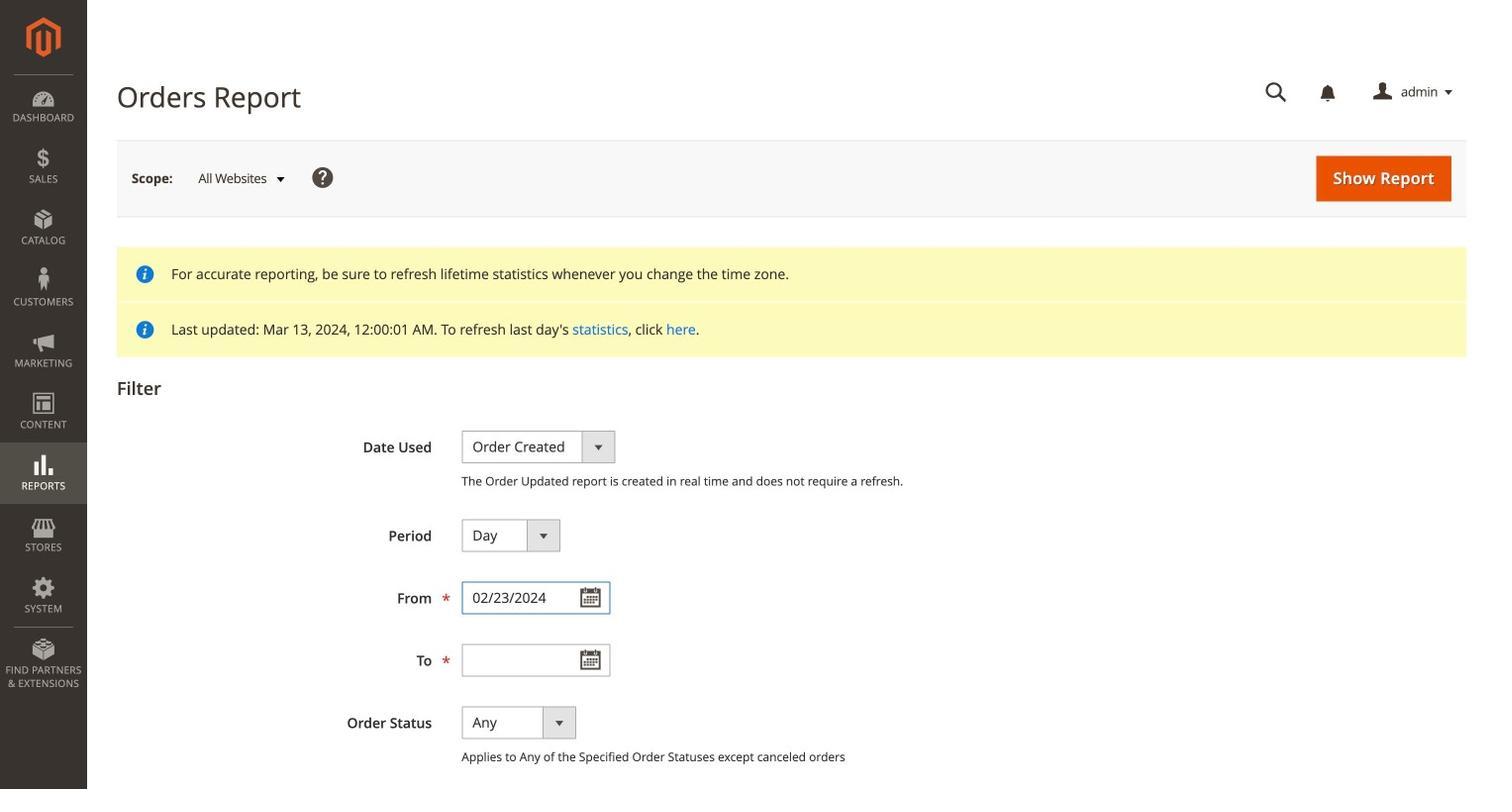 Task type: locate. For each thing, give the bounding box(es) containing it.
None text field
[[462, 644, 610, 677]]

menu bar
[[0, 74, 87, 701]]

magento admin panel image
[[26, 17, 61, 57]]

None text field
[[1252, 75, 1302, 110], [462, 582, 610, 614], [1252, 75, 1302, 110], [462, 582, 610, 614]]



Task type: vqa. For each thing, say whether or not it's contained in the screenshot.
"From" text box
no



